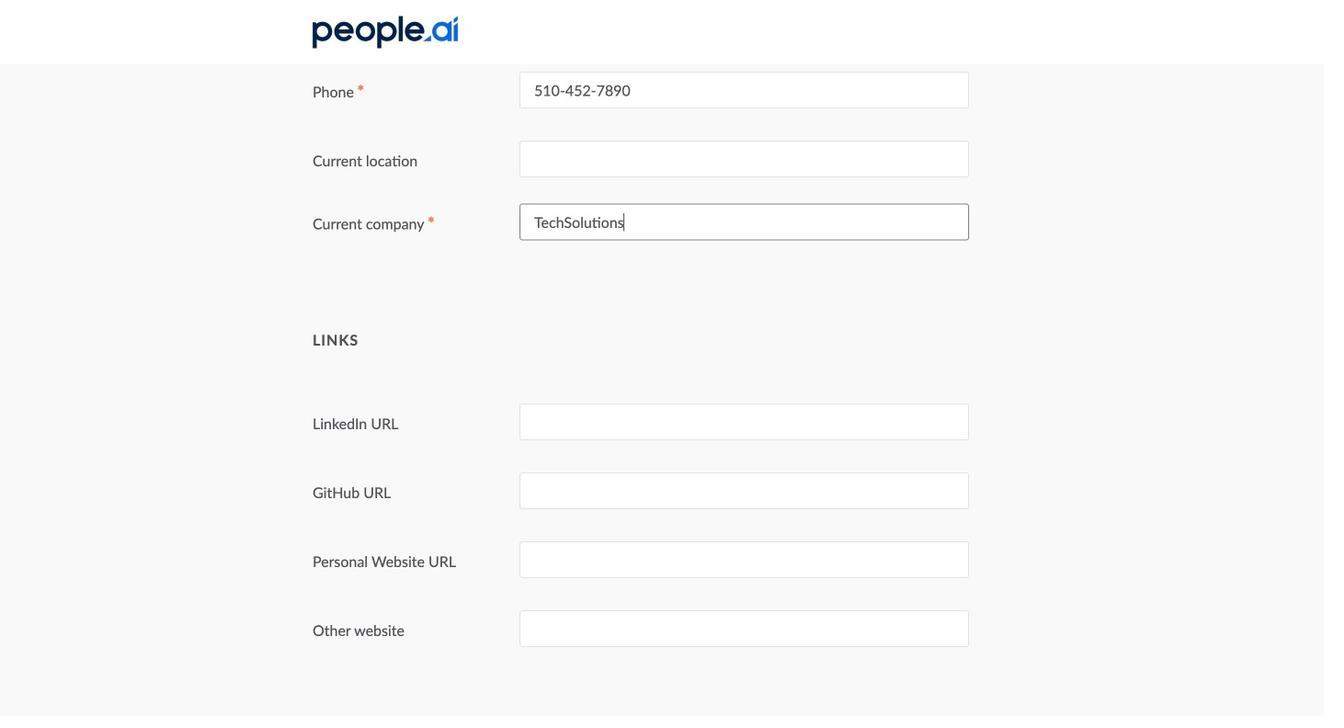 Task type: locate. For each thing, give the bounding box(es) containing it.
None text field
[[520, 141, 969, 178], [520, 204, 969, 241], [520, 404, 969, 441], [520, 473, 969, 509], [520, 542, 969, 578], [520, 611, 969, 647], [520, 141, 969, 178], [520, 204, 969, 241], [520, 404, 969, 441], [520, 473, 969, 509], [520, 542, 969, 578], [520, 611, 969, 647]]

None text field
[[520, 72, 969, 109]]

None email field
[[520, 3, 969, 40]]



Task type: vqa. For each thing, say whether or not it's contained in the screenshot.
Wonolo logo
no



Task type: describe. For each thing, give the bounding box(es) containing it.
people.ai logo image
[[313, 16, 458, 48]]



